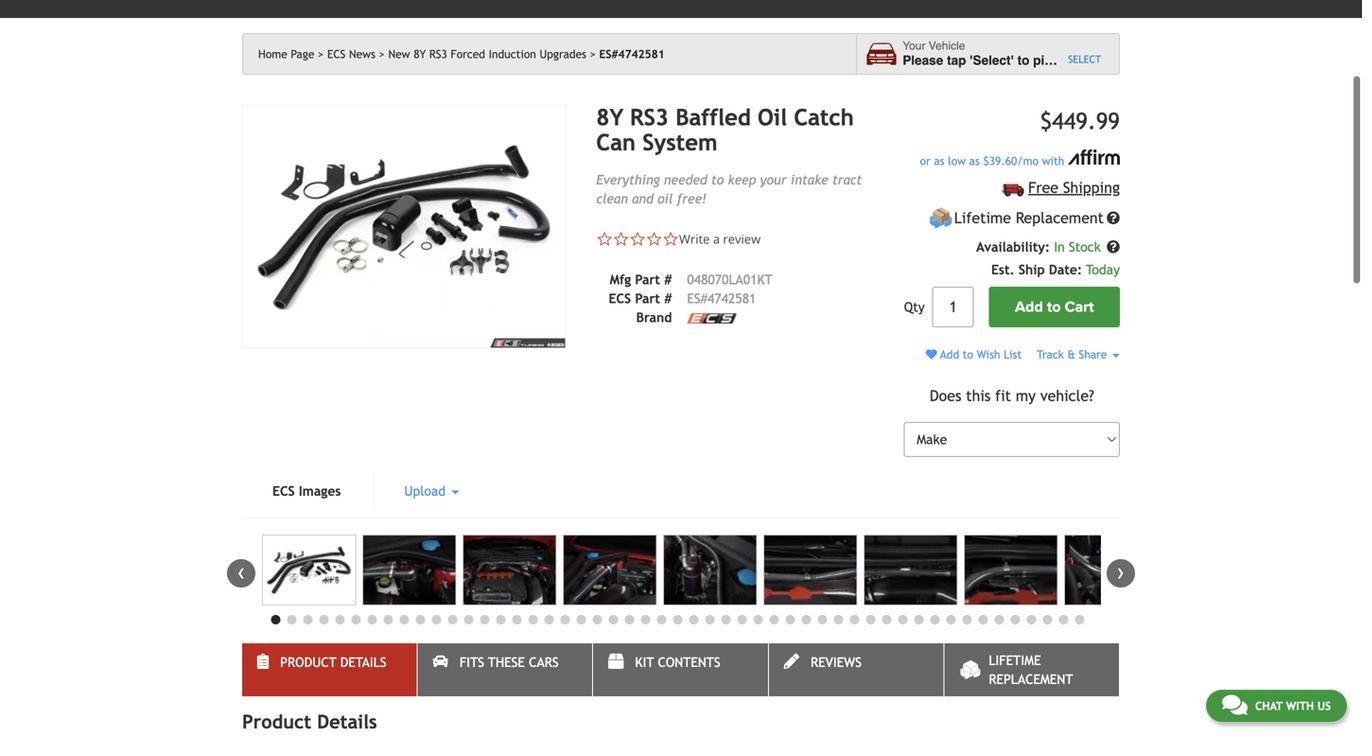 Task type: vqa. For each thing, say whether or not it's contained in the screenshot.
Add
yes



Task type: locate. For each thing, give the bounding box(es) containing it.
does this fit my vehicle?
[[930, 387, 1095, 405]]

new 8y rs3 forced induction upgrades
[[388, 47, 587, 61]]

to left the keep
[[711, 172, 724, 187]]

0 vertical spatial product
[[280, 655, 337, 670]]

add right the heart 'icon'
[[941, 348, 960, 361]]

est. ship date: today
[[992, 262, 1120, 277]]

write a review link
[[679, 230, 761, 247]]

ecs for ecs news
[[327, 47, 346, 61]]

1 vertical spatial add
[[941, 348, 960, 361]]

0 horizontal spatial ecs
[[272, 484, 295, 499]]

0 vertical spatial lifetime
[[954, 209, 1011, 227]]

replacement
[[1016, 209, 1104, 227], [989, 672, 1073, 687]]

contents
[[658, 655, 721, 670]]

#
[[664, 272, 672, 287], [664, 291, 672, 306]]

system
[[643, 129, 718, 156]]

ecs
[[327, 47, 346, 61], [609, 291, 631, 306], [272, 484, 295, 499]]

clean
[[596, 191, 628, 206]]

0 vertical spatial add
[[1015, 298, 1043, 316]]

0 vertical spatial part
[[635, 272, 660, 287]]

question circle image
[[1107, 211, 1120, 225]]

ecs images
[[272, 484, 341, 499]]

catch
[[794, 104, 854, 131]]

empty star image
[[596, 231, 613, 247], [630, 231, 646, 247], [646, 231, 663, 247], [663, 231, 679, 247]]

# up brand
[[664, 291, 672, 306]]

low
[[948, 154, 966, 167]]

with right /mo
[[1042, 154, 1065, 167]]

share
[[1079, 348, 1107, 361]]

to left 'cart'
[[1047, 298, 1061, 316]]

3 empty star image from the left
[[646, 231, 663, 247]]

wish
[[977, 348, 1001, 361]]

free!
[[677, 191, 707, 206]]

kit contents
[[635, 655, 721, 670]]

list
[[1004, 348, 1022, 361]]

stock
[[1069, 239, 1101, 255]]

ship
[[1019, 262, 1045, 277]]

page
[[291, 47, 315, 61]]

product
[[280, 655, 337, 670], [242, 711, 311, 733]]

a right pick
[[1063, 53, 1070, 68]]

chat
[[1255, 699, 1283, 712]]

part
[[635, 272, 660, 287], [635, 291, 660, 306]]

0 vertical spatial 8y
[[414, 47, 426, 61]]

0 horizontal spatial 8y
[[414, 47, 426, 61]]

2 part from the top
[[635, 291, 660, 306]]

ecs down mfg at the left
[[609, 291, 631, 306]]

es#4742581 - 048070la01kt - 8y rs3 baffled oil catch can system - everything needed to keep your intake tract clean and oil free! - ecs - audi image
[[242, 105, 566, 349], [262, 535, 356, 606], [362, 535, 456, 606], [463, 535, 557, 606], [563, 535, 657, 606], [663, 535, 757, 606], [764, 535, 858, 606], [864, 535, 958, 606], [964, 535, 1058, 606], [1064, 535, 1158, 606]]

0 horizontal spatial with
[[1042, 154, 1065, 167]]

# inside 048070la01kt ecs part #
[[664, 291, 672, 306]]

reviews
[[811, 655, 862, 670]]

lifetime
[[954, 209, 1011, 227], [989, 653, 1041, 668]]

add inside button
[[1015, 298, 1043, 316]]

0 vertical spatial details
[[340, 655, 387, 670]]

or as low as $ 39.60 /mo with
[[920, 154, 1068, 167]]

0 vertical spatial lifetime replacement
[[954, 209, 1104, 227]]

with left us
[[1286, 699, 1314, 712]]

everything needed to keep your intake tract clean and oil free!
[[596, 172, 862, 206]]

1 vertical spatial a
[[713, 230, 720, 247]]

add for add to cart
[[1015, 298, 1043, 316]]

1 horizontal spatial as
[[970, 154, 980, 167]]

empty star image up the mfg part #
[[630, 231, 646, 247]]

part inside 048070la01kt ecs part #
[[635, 291, 660, 306]]

'select'
[[970, 53, 1014, 68]]

› link
[[1107, 559, 1135, 588]]

0 vertical spatial #
[[664, 272, 672, 287]]

1 vertical spatial rs3
[[630, 104, 669, 131]]

0 horizontal spatial as
[[934, 154, 945, 167]]

8y up everything
[[596, 104, 624, 131]]

baffled
[[676, 104, 751, 131]]

product details
[[280, 655, 387, 670], [242, 711, 377, 733]]

rs3 inside 8y rs3 baffled oil catch can system
[[630, 104, 669, 131]]

home page
[[258, 47, 315, 61]]

part right mfg at the left
[[635, 272, 660, 287]]

with
[[1042, 154, 1065, 167], [1286, 699, 1314, 712]]

0 vertical spatial rs3
[[429, 47, 447, 61]]

as right the or
[[934, 154, 945, 167]]

1 horizontal spatial rs3
[[630, 104, 669, 131]]

1 vertical spatial #
[[664, 291, 672, 306]]

# up es# 4742581 brand
[[664, 272, 672, 287]]

lifetime replacement
[[954, 209, 1104, 227], [989, 653, 1073, 687]]

add
[[1015, 298, 1043, 316], [941, 348, 960, 361]]

1 vertical spatial ecs
[[609, 291, 631, 306]]

add to cart button
[[989, 287, 1120, 327]]

1 vertical spatial product
[[242, 711, 311, 733]]

8y right new
[[414, 47, 426, 61]]

es# 4742581 brand
[[636, 291, 756, 325]]

1 vertical spatial lifetime
[[989, 653, 1041, 668]]

1 horizontal spatial with
[[1286, 699, 1314, 712]]

to left pick
[[1018, 53, 1030, 68]]

empty star image right empty star image
[[646, 231, 663, 247]]

ecs news link
[[327, 47, 385, 61]]

availability:
[[976, 239, 1050, 255]]

0 horizontal spatial a
[[713, 230, 720, 247]]

to inside button
[[1047, 298, 1061, 316]]

can
[[596, 129, 636, 156]]

2 as from the left
[[970, 154, 980, 167]]

rs3
[[429, 47, 447, 61], [630, 104, 669, 131]]

rs3 left forced
[[429, 47, 447, 61]]

or
[[920, 154, 931, 167]]

ecs left news
[[327, 47, 346, 61]]

part up brand
[[635, 291, 660, 306]]

1 vertical spatial 8y
[[596, 104, 624, 131]]

fit
[[996, 387, 1011, 405]]

ecs left images
[[272, 484, 295, 499]]

a right "write"
[[713, 230, 720, 247]]

1 horizontal spatial a
[[1063, 53, 1070, 68]]

and
[[632, 191, 654, 206]]

a
[[1063, 53, 1070, 68], [713, 230, 720, 247]]

2 # from the top
[[664, 291, 672, 306]]

2 vertical spatial ecs
[[272, 484, 295, 499]]

kit
[[635, 655, 654, 670]]

es#4742581
[[599, 47, 665, 61]]

your
[[760, 172, 787, 187]]

empty star image down oil
[[663, 231, 679, 247]]

1 vertical spatial part
[[635, 291, 660, 306]]

empty star image down clean
[[596, 231, 613, 247]]

0 horizontal spatial add
[[941, 348, 960, 361]]

rs3 left baffled
[[630, 104, 669, 131]]

images
[[299, 484, 341, 499]]

this
[[966, 387, 991, 405]]

mfg part #
[[610, 272, 672, 287]]

to
[[1018, 53, 1030, 68], [711, 172, 724, 187], [1047, 298, 1061, 316], [963, 348, 974, 361]]

your vehicle please tap 'select' to pick a vehicle
[[903, 39, 1117, 68]]

cart
[[1065, 298, 1094, 316]]

0 vertical spatial with
[[1042, 154, 1065, 167]]

ecs for ecs images
[[272, 484, 295, 499]]

1 horizontal spatial add
[[1015, 298, 1043, 316]]

2 horizontal spatial ecs
[[609, 291, 631, 306]]

write
[[679, 230, 710, 247]]

add to cart
[[1015, 298, 1094, 316]]

new
[[388, 47, 410, 61]]

1 vertical spatial details
[[317, 711, 377, 733]]

needed
[[664, 172, 707, 187]]

0 horizontal spatial rs3
[[429, 47, 447, 61]]

4742581
[[708, 291, 756, 306]]

details
[[340, 655, 387, 670], [317, 711, 377, 733]]

‹
[[237, 559, 245, 584]]

0 vertical spatial a
[[1063, 53, 1070, 68]]

4 empty star image from the left
[[663, 231, 679, 247]]

8y
[[414, 47, 426, 61], [596, 104, 624, 131]]

0 vertical spatial ecs
[[327, 47, 346, 61]]

mfg
[[610, 272, 631, 287]]

as left $
[[970, 154, 980, 167]]

1 horizontal spatial ecs
[[327, 47, 346, 61]]

1 horizontal spatial 8y
[[596, 104, 624, 131]]

add down ship
[[1015, 298, 1043, 316]]

fits these cars link
[[418, 643, 592, 696]]

news
[[349, 47, 376, 61]]

None text field
[[933, 287, 974, 327]]



Task type: describe. For each thing, give the bounding box(es) containing it.
$
[[983, 154, 989, 167]]

tap
[[947, 53, 967, 68]]

chat with us
[[1255, 699, 1331, 712]]

ecs inside 048070la01kt ecs part #
[[609, 291, 631, 306]]

kit contents link
[[593, 643, 768, 696]]

upgrades
[[540, 47, 587, 61]]

ecs images link
[[242, 472, 371, 510]]

free shipping image
[[1003, 183, 1024, 196]]

empty star image
[[613, 231, 630, 247]]

›
[[1117, 559, 1125, 584]]

date:
[[1049, 262, 1082, 277]]

lifetime inside lifetime replacement
[[989, 653, 1041, 668]]

home
[[258, 47, 287, 61]]

1 empty star image from the left
[[596, 231, 613, 247]]

fits
[[460, 655, 484, 670]]

es#
[[687, 291, 708, 306]]

free shipping
[[1028, 179, 1120, 196]]

new 8y rs3 forced induction upgrades link
[[388, 47, 596, 61]]

my
[[1016, 387, 1036, 405]]

product details link
[[242, 643, 417, 696]]

intake
[[791, 172, 829, 187]]

keep
[[728, 172, 756, 187]]

2 empty star image from the left
[[630, 231, 646, 247]]

this product is lifetime replacement eligible image
[[929, 206, 953, 230]]

heart image
[[926, 349, 937, 360]]

add to wish list link
[[926, 348, 1022, 361]]

please
[[903, 53, 944, 68]]

449.99
[[1052, 108, 1120, 134]]

track & share
[[1037, 348, 1111, 361]]

a inside your vehicle please tap 'select' to pick a vehicle
[[1063, 53, 1070, 68]]

or as low as $39.60/mo with  - affirm financing (opens in modal) element
[[904, 150, 1120, 170]]

review
[[723, 230, 761, 247]]

write a review
[[679, 230, 761, 247]]

1 vertical spatial with
[[1286, 699, 1314, 712]]

to inside your vehicle please tap 'select' to pick a vehicle
[[1018, 53, 1030, 68]]

reviews link
[[769, 643, 944, 696]]

oil
[[758, 104, 787, 131]]

1 part from the top
[[635, 272, 660, 287]]

tract
[[833, 172, 862, 187]]

1 vertical spatial lifetime replacement
[[989, 653, 1073, 687]]

these
[[488, 655, 525, 670]]

0 vertical spatial product details
[[280, 655, 387, 670]]

8y inside 8y rs3 baffled oil catch can system
[[596, 104, 624, 131]]

select link
[[1068, 52, 1102, 67]]

shipping
[[1063, 179, 1120, 196]]

39.60
[[989, 154, 1017, 167]]

vehicle?
[[1041, 387, 1095, 405]]

chat with us link
[[1206, 690, 1347, 722]]

upload button
[[374, 472, 489, 510]]

does
[[930, 387, 962, 405]]

track & share button
[[1037, 348, 1120, 361]]

lifetime replacement link
[[945, 643, 1119, 696]]

1 as from the left
[[934, 154, 945, 167]]

1 # from the top
[[664, 272, 672, 287]]

question circle image
[[1107, 240, 1120, 254]]

upload
[[404, 484, 450, 499]]

home page link
[[258, 47, 324, 61]]

today
[[1086, 262, 1120, 277]]

your
[[903, 39, 926, 53]]

ecs news
[[327, 47, 376, 61]]

0 vertical spatial replacement
[[1016, 209, 1104, 227]]

forced
[[451, 47, 485, 61]]

add for add to wish list
[[941, 348, 960, 361]]

to left wish
[[963, 348, 974, 361]]

1 vertical spatial product details
[[242, 711, 377, 733]]

add to wish list
[[937, 348, 1022, 361]]

8y rs3 baffled oil catch can system
[[596, 104, 854, 156]]

comments image
[[1222, 694, 1248, 716]]

vehicle
[[1073, 53, 1117, 68]]

induction
[[489, 47, 536, 61]]

select
[[1068, 53, 1102, 65]]

048070la01kt ecs part #
[[609, 272, 773, 306]]

fits these cars
[[460, 655, 559, 670]]

in
[[1054, 239, 1065, 255]]

to inside everything needed to keep your intake tract clean and oil free!
[[711, 172, 724, 187]]

free
[[1028, 179, 1059, 196]]

ecs image
[[687, 313, 737, 324]]

1 vertical spatial replacement
[[989, 672, 1073, 687]]

track
[[1037, 348, 1064, 361]]

everything
[[596, 172, 660, 187]]

vehicle
[[929, 39, 966, 53]]

availability: in stock
[[976, 239, 1105, 255]]

&
[[1068, 348, 1076, 361]]

/mo
[[1017, 154, 1039, 167]]

pick
[[1033, 53, 1059, 68]]

048070la01kt
[[687, 272, 773, 287]]

oil
[[658, 191, 673, 206]]

brand
[[636, 310, 672, 325]]

qty
[[904, 299, 925, 315]]

cars
[[529, 655, 559, 670]]



